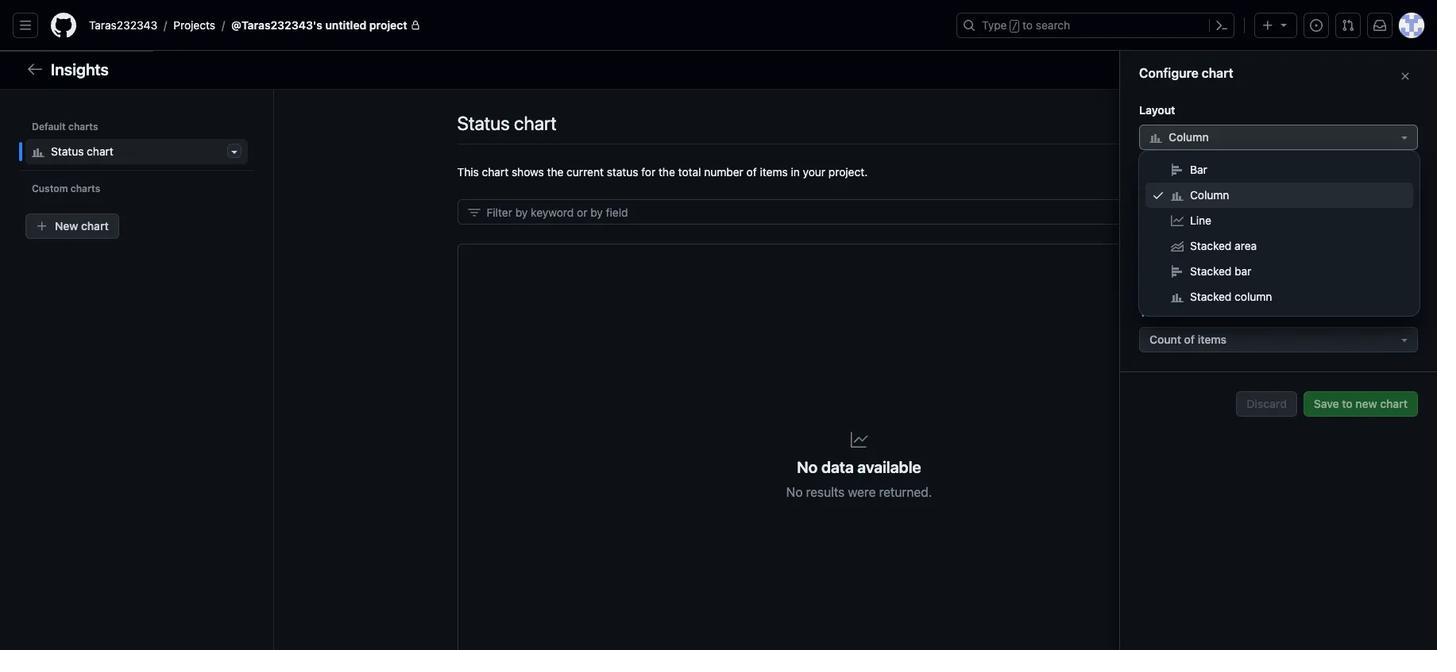 Task type: locate. For each thing, give the bounding box(es) containing it.
no left results
[[786, 485, 803, 499]]

1 horizontal spatial the
[[659, 165, 675, 179]]

0 vertical spatial status
[[457, 112, 510, 134]]

0 vertical spatial axis
[[1152, 171, 1173, 184]]

configure chart
[[1139, 66, 1234, 80]]

chart
[[1202, 66, 1234, 80], [514, 112, 557, 134], [87, 145, 113, 158], [482, 165, 509, 179], [81, 219, 109, 233], [1380, 397, 1408, 411]]

1 horizontal spatial configure
[[1199, 114, 1251, 128]]

0 horizontal spatial the
[[547, 165, 564, 179]]

of
[[747, 165, 757, 179]]

taras232343 / projects /
[[89, 18, 225, 32]]

chart up shows
[[514, 112, 557, 134]]

to
[[1023, 18, 1033, 32], [1342, 397, 1353, 411]]

list
[[83, 13, 947, 38]]

discard button
[[1212, 201, 1261, 223], [1237, 392, 1297, 417]]

charts right custom
[[71, 183, 100, 195]]

y-
[[1139, 306, 1151, 319]]

1 vertical spatial discard
[[1247, 397, 1287, 411]]

/
[[164, 19, 167, 32], [222, 19, 225, 32], [1012, 21, 1018, 32]]

2 vertical spatial stacked
[[1190, 290, 1232, 304]]

1 vertical spatial axis
[[1151, 306, 1173, 319]]

configure up bar
[[1199, 114, 1251, 128]]

project navigation
[[0, 51, 1437, 90]]

1 stacked from the top
[[1190, 239, 1232, 253]]

check image
[[1152, 189, 1165, 202]]

for
[[641, 165, 656, 179]]

2 horizontal spatial /
[[1012, 21, 1018, 32]]

save to new chart button
[[1304, 392, 1418, 417]]

0 horizontal spatial configure
[[1139, 66, 1199, 80]]

the right for
[[659, 165, 675, 179]]

project
[[369, 18, 407, 32]]

available
[[858, 458, 921, 476]]

to left search
[[1023, 18, 1033, 32]]

custom
[[32, 183, 68, 195]]

save to new chart
[[1314, 397, 1408, 411]]

0 vertical spatial configure
[[1139, 66, 1199, 80]]

results
[[806, 485, 845, 499]]

insights
[[51, 60, 109, 79]]

chart options image
[[228, 145, 241, 158]]

/ right type
[[1012, 21, 1018, 32]]

1 vertical spatial discard button
[[1237, 392, 1297, 417]]

the right shows
[[547, 165, 564, 179]]

plus image
[[1262, 19, 1274, 32]]

0 vertical spatial no
[[797, 458, 818, 476]]

1 horizontal spatial status
[[457, 112, 510, 134]]

status up this
[[457, 112, 510, 134]]

in
[[791, 165, 800, 179]]

status chart link
[[25, 139, 248, 164]]

stacked
[[1190, 239, 1232, 253], [1190, 265, 1232, 278], [1190, 290, 1232, 304]]

stacked for stacked area
[[1190, 239, 1232, 253]]

1 vertical spatial no
[[786, 485, 803, 499]]

status chart down default charts
[[51, 145, 113, 158]]

chart right 'new'
[[1380, 397, 1408, 411]]

0 horizontal spatial status
[[51, 145, 84, 158]]

2 stacked from the top
[[1190, 265, 1232, 278]]

no left data
[[797, 458, 818, 476]]

graph image
[[1171, 215, 1184, 227]]

0 horizontal spatial status chart
[[51, 145, 113, 158]]

discard button inside configure chart region
[[1237, 392, 1297, 417]]

default
[[32, 121, 66, 133]]

1 the from the left
[[547, 165, 564, 179]]

0 horizontal spatial to
[[1023, 18, 1033, 32]]

configure for configure
[[1199, 114, 1251, 128]]

0 vertical spatial discard
[[1219, 206, 1254, 218]]

/ right projects on the left of page
[[222, 19, 225, 32]]

notifications image
[[1374, 19, 1387, 32]]

0 horizontal spatial /
[[164, 19, 167, 32]]

1 vertical spatial configure
[[1199, 114, 1251, 128]]

1 vertical spatial stacked
[[1190, 265, 1232, 278]]

group
[[1139, 238, 1172, 252]]

column
[[1190, 188, 1230, 202]]

layout
[[1139, 103, 1176, 117]]

sc 9kayk9 0 image
[[1393, 64, 1406, 76]]

1 vertical spatial status
[[51, 145, 84, 158]]

default charts element
[[19, 139, 254, 164]]

0 vertical spatial to
[[1023, 18, 1033, 32]]

stacked up the stacked bar
[[1190, 239, 1232, 253]]

chart inside button
[[1380, 397, 1408, 411]]

/ left projects on the left of page
[[164, 19, 167, 32]]

2 axis from the top
[[1151, 306, 1173, 319]]

search
[[1036, 18, 1070, 32]]

chart down default charts
[[87, 145, 113, 158]]

to left 'new'
[[1342, 397, 1353, 411]]

3 stacked from the top
[[1190, 290, 1232, 304]]

no
[[797, 458, 818, 476], [786, 485, 803, 499]]

this
[[457, 165, 479, 179]]

type
[[982, 18, 1007, 32]]

type / to search
[[982, 18, 1070, 32]]

status
[[457, 112, 510, 134], [51, 145, 84, 158]]

the
[[547, 165, 564, 179], [659, 165, 675, 179]]

stacked for stacked bar
[[1190, 265, 1232, 278]]

/ inside type / to search
[[1012, 21, 1018, 32]]

bar
[[1235, 265, 1252, 278]]

chart right new in the top left of the page
[[81, 219, 109, 233]]

default charts
[[32, 121, 98, 133]]

shows
[[512, 165, 544, 179]]

discard button left 'save'
[[1237, 392, 1297, 417]]

line
[[1190, 214, 1212, 227]]

charts right "default"
[[68, 121, 98, 133]]

stacked area radio item
[[1146, 234, 1414, 259]]

0 vertical spatial charts
[[68, 121, 98, 133]]

/ for type
[[1012, 21, 1018, 32]]

configure
[[1139, 66, 1199, 80], [1199, 114, 1251, 128]]

status chart up shows
[[457, 112, 557, 134]]

untitled
[[325, 18, 367, 32]]

axis
[[1152, 171, 1173, 184], [1151, 306, 1173, 319]]

0 vertical spatial discard button
[[1212, 201, 1261, 223]]

axis down group
[[1151, 306, 1173, 319]]

0 vertical spatial status chart
[[457, 112, 557, 134]]

0 vertical spatial stacked
[[1190, 239, 1232, 253]]

current
[[567, 165, 604, 179]]

column radio item
[[1146, 183, 1414, 208]]

discard button up area at right top
[[1212, 201, 1261, 223]]

to inside button
[[1342, 397, 1353, 411]]

discard down the column
[[1219, 206, 1254, 218]]

configure inside region
[[1139, 66, 1199, 80]]

configure up layout
[[1139, 66, 1199, 80]]

taras232343 link
[[83, 13, 164, 38]]

1 vertical spatial status chart
[[51, 145, 113, 158]]

1 vertical spatial to
[[1342, 397, 1353, 411]]

1 axis from the top
[[1152, 171, 1173, 184]]

stacked down (optional)
[[1190, 265, 1232, 278]]

stacked down the stacked bar
[[1190, 290, 1232, 304]]

stacked column
[[1190, 290, 1272, 304]]

total
[[678, 165, 701, 179]]

no results were returned.
[[786, 485, 932, 499]]

triangle down image
[[1278, 18, 1290, 31]]

1 horizontal spatial to
[[1342, 397, 1353, 411]]

status chart
[[457, 112, 557, 134], [51, 145, 113, 158]]

status down default charts
[[51, 145, 84, 158]]

configure inside button
[[1199, 114, 1251, 128]]

1 vertical spatial charts
[[71, 183, 100, 195]]

discard left 'save'
[[1247, 397, 1287, 411]]

discard inside configure chart region
[[1247, 397, 1287, 411]]

axis up check icon
[[1152, 171, 1173, 184]]

charts
[[68, 121, 98, 133], [71, 183, 100, 195]]

issue opened image
[[1310, 19, 1323, 32]]

charts for custom charts
[[71, 183, 100, 195]]

taras232343
[[89, 18, 157, 32]]

discard
[[1219, 206, 1254, 218], [1247, 397, 1287, 411]]



Task type: vqa. For each thing, say whether or not it's contained in the screenshot.
the bottommost 2022
no



Task type: describe. For each thing, give the bounding box(es) containing it.
line radio item
[[1146, 208, 1414, 234]]

@taras232343's
[[231, 18, 323, 32]]

x-axis
[[1139, 171, 1173, 184]]

area
[[1235, 239, 1257, 253]]

stacked bar
[[1190, 265, 1252, 278]]

axis for y-
[[1151, 306, 1173, 319]]

project.
[[829, 165, 868, 179]]

chart inside button
[[81, 219, 109, 233]]

your
[[803, 165, 826, 179]]

number
[[704, 165, 744, 179]]

bar
[[1190, 163, 1208, 176]]

2 the from the left
[[659, 165, 675, 179]]

no for no results were returned.
[[786, 485, 803, 499]]

returned.
[[879, 485, 932, 499]]

graph image
[[850, 430, 869, 449]]

command palette image
[[1216, 19, 1228, 32]]

status chart inside 'default charts' element
[[51, 145, 113, 158]]

configure for configure chart
[[1139, 66, 1199, 80]]

x-
[[1139, 171, 1152, 184]]

charts for default charts
[[68, 121, 98, 133]]

status
[[607, 165, 638, 179]]

data
[[821, 458, 854, 476]]

projects
[[173, 18, 215, 32]]

status inside 'status chart' link
[[51, 145, 84, 158]]

custom charts
[[32, 183, 100, 195]]

no data available
[[797, 458, 921, 476]]

@taras232343's untitled project link
[[225, 13, 426, 38]]

chart down command palette image
[[1202, 66, 1234, 80]]

(optional)
[[1191, 238, 1243, 252]]

y-axis
[[1139, 306, 1173, 319]]

configure button
[[1170, 109, 1261, 134]]

bar radio item
[[1146, 157, 1414, 183]]

chart right this
[[482, 165, 509, 179]]

discard inside view filters region
[[1219, 206, 1254, 218]]

return to project view image
[[25, 60, 44, 79]]

column menu
[[1139, 151, 1420, 316]]

stacked area
[[1190, 239, 1257, 253]]

new
[[55, 219, 78, 233]]

new chart
[[55, 219, 109, 233]]

were
[[848, 485, 876, 499]]

items
[[760, 165, 788, 179]]

stacked for stacked column
[[1190, 290, 1232, 304]]

git pull request image
[[1342, 19, 1355, 32]]

configure chart region
[[0, 51, 1437, 651]]

Filter by keyword or by field field
[[487, 200, 1192, 224]]

this chart shows the current status for the total number of items in your project.
[[457, 165, 868, 179]]

stacked bar radio item
[[1146, 259, 1414, 284]]

homepage image
[[51, 13, 76, 38]]

lock image
[[411, 21, 420, 30]]

group by (optional)
[[1139, 238, 1243, 252]]

stacked column radio item
[[1146, 284, 1414, 310]]

1 horizontal spatial /
[[222, 19, 225, 32]]

sc 9kayk9 0 image
[[468, 206, 480, 219]]

1 horizontal spatial status chart
[[457, 112, 557, 134]]

@taras232343's untitled project
[[231, 18, 407, 32]]

axis for x-
[[1152, 171, 1173, 184]]

close configuration pane image
[[1399, 70, 1412, 83]]

projects link
[[167, 13, 222, 38]]

new
[[1356, 397, 1378, 411]]

discard button inside view filters region
[[1212, 201, 1261, 223]]

list containing taras232343
[[83, 13, 947, 38]]

view filters region
[[457, 199, 1261, 225]]

new chart button
[[25, 214, 119, 239]]

by
[[1175, 238, 1188, 252]]

column
[[1235, 290, 1272, 304]]

save
[[1314, 397, 1339, 411]]

no for no data available
[[797, 458, 818, 476]]

/ for taras232343
[[164, 19, 167, 32]]



